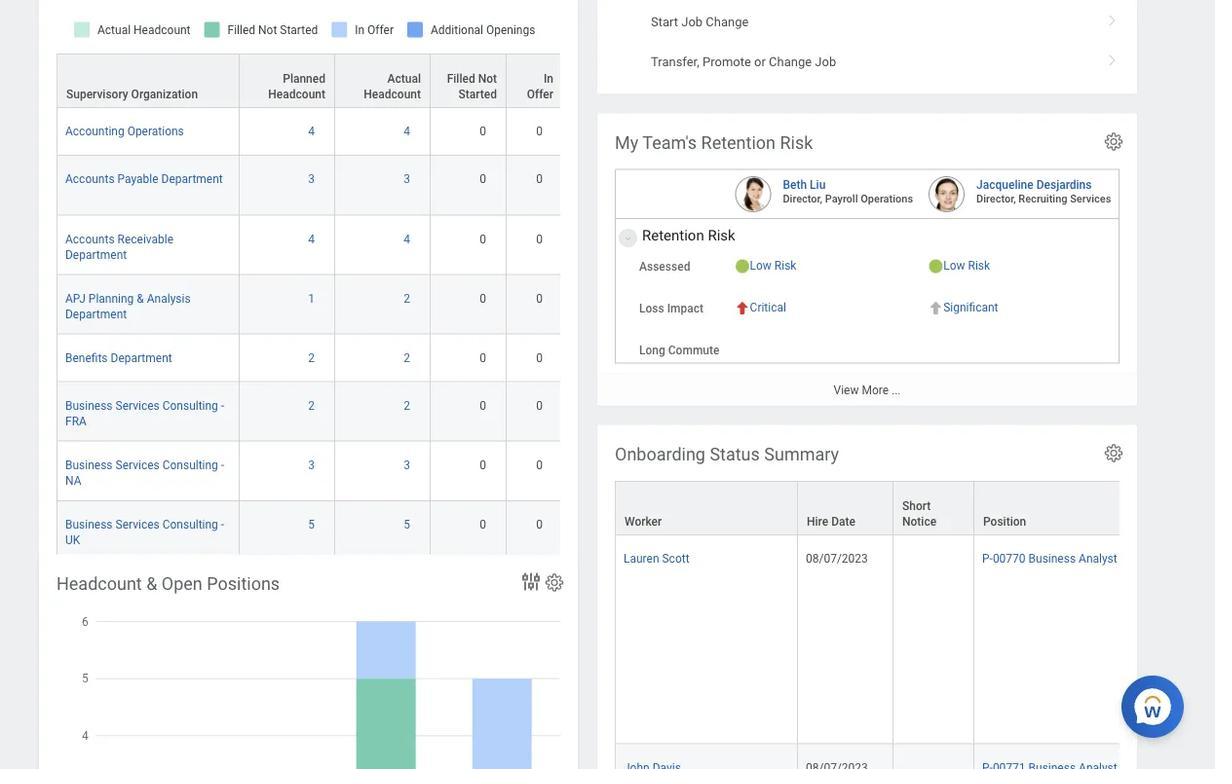 Task type: locate. For each thing, give the bounding box(es) containing it.
chevron right image inside start job change link
[[1100, 8, 1126, 27]]

0 vertical spatial operations
[[127, 124, 184, 138]]

significant
[[944, 301, 998, 314]]

low risk link up significant link
[[944, 255, 990, 273]]

job right start
[[681, 14, 703, 29]]

1 consulting from the top
[[162, 399, 218, 412]]

consulting inside business services consulting - uk
[[162, 518, 218, 532]]

status
[[710, 444, 760, 465]]

apj
[[65, 291, 86, 305]]

1 vertical spatial retention
[[642, 227, 704, 244]]

0 horizontal spatial 5 button
[[308, 517, 318, 533]]

critical
[[750, 301, 786, 314]]

2 low from the left
[[944, 259, 965, 273]]

job down start job change link
[[815, 55, 836, 69]]

long commute
[[639, 344, 720, 357]]

filled not started column header
[[431, 53, 507, 109]]

1 low from the left
[[750, 259, 772, 273]]

services down benefits department
[[115, 399, 160, 412]]

department down planning
[[65, 307, 127, 321]]

position button
[[975, 482, 1157, 535]]

business services consulting - na
[[65, 458, 224, 488]]

director, down beth liu
[[783, 193, 823, 205]]

business up uk
[[65, 518, 113, 532]]

0 vertical spatial &
[[137, 291, 144, 305]]

headcount plan to pipeline element
[[39, 0, 669, 668]]

0 horizontal spatial low
[[750, 259, 772, 273]]

2 accounts from the top
[[65, 232, 115, 245]]

business up fra on the left of the page
[[65, 399, 113, 412]]

anz
[[131, 578, 154, 591]]

na
[[65, 474, 81, 488]]

5
[[308, 518, 315, 532], [404, 518, 410, 532]]

view more ...
[[834, 383, 901, 397]]

benefits
[[65, 351, 108, 365]]

services down the desjardins
[[1070, 193, 1111, 205]]

0
[[480, 124, 486, 138], [536, 124, 543, 138], [480, 172, 486, 186], [536, 172, 543, 186], [480, 232, 486, 245], [536, 232, 543, 245], [480, 291, 486, 305], [536, 291, 543, 305], [480, 351, 486, 365], [536, 351, 543, 365], [480, 399, 486, 412], [536, 399, 543, 412], [480, 458, 486, 472], [536, 458, 543, 472], [480, 518, 486, 532], [536, 518, 543, 532], [536, 578, 543, 591]]

headcount & open positions
[[57, 574, 280, 595]]

1 horizontal spatial director,
[[977, 193, 1016, 205]]

onboarding status summary
[[615, 444, 839, 465]]

in offer column header
[[507, 53, 563, 109]]

accounts payable department link
[[65, 168, 223, 186]]

offer
[[527, 87, 554, 101]]

0 vertical spatial retention
[[701, 133, 776, 153]]

0 horizontal spatial operations
[[127, 124, 184, 138]]

1 vertical spatial consulting
[[162, 458, 218, 472]]

0 button
[[480, 123, 489, 139], [536, 123, 546, 139], [480, 171, 489, 187], [536, 171, 546, 187], [480, 231, 489, 246], [536, 231, 546, 246], [480, 290, 489, 306], [536, 290, 546, 306], [480, 350, 489, 366], [536, 350, 546, 366], [480, 398, 489, 413], [536, 398, 546, 413], [480, 457, 489, 473], [536, 457, 546, 473], [480, 517, 489, 533], [536, 517, 546, 533], [536, 577, 546, 592]]

1 vertical spatial &
[[146, 574, 157, 595]]

list
[[597, 0, 1137, 82]]

0 vertical spatial accounts
[[65, 172, 115, 186]]

position
[[983, 515, 1027, 529]]

low for 2nd the low risk link from left
[[944, 259, 965, 273]]

business inside business services consulting - na
[[65, 458, 113, 472]]

operations inside my team's retention risk element
[[861, 193, 913, 205]]

0 horizontal spatial change
[[706, 14, 749, 29]]

uk
[[65, 534, 80, 547]]

row containing accounts payable department
[[57, 156, 669, 215]]

hire
[[807, 515, 829, 529]]

1 low risk from the left
[[750, 259, 797, 273]]

business inside business services consulting - fra
[[65, 399, 113, 412]]

0 horizontal spatial low risk
[[750, 259, 797, 273]]

1 low risk link from the left
[[750, 255, 797, 273]]

1 horizontal spatial low
[[944, 259, 965, 273]]

consulting
[[162, 399, 218, 412], [162, 458, 218, 472], [162, 518, 218, 532]]

-
[[221, 399, 224, 412], [221, 458, 224, 472], [221, 518, 224, 532], [125, 578, 128, 591]]

1 horizontal spatial change
[[769, 55, 812, 69]]

department inside accounts receivable department
[[65, 247, 127, 261]]

operations right 'payroll'
[[861, 193, 913, 205]]

- inside business services consulting - fra
[[221, 399, 224, 412]]

1 horizontal spatial headcount
[[268, 87, 326, 101]]

summary
[[764, 444, 839, 465]]

1 accounts from the top
[[65, 172, 115, 186]]

consulting inside business services consulting - fra
[[162, 399, 218, 412]]

director, down jacqueline
[[977, 193, 1016, 205]]

3 button
[[308, 171, 318, 187], [404, 171, 413, 187], [308, 457, 318, 473], [404, 457, 413, 473]]

low risk
[[750, 259, 797, 273], [944, 259, 990, 273]]

5 button
[[308, 517, 318, 533], [404, 517, 413, 533]]

start job change link
[[597, 2, 1137, 42]]

- inside business services consulting - uk
[[221, 518, 224, 532]]

p-00770 business analyst link
[[982, 548, 1118, 566]]

2 horizontal spatial headcount
[[364, 87, 421, 101]]

business for na
[[65, 458, 113, 472]]

actual
[[387, 72, 421, 85]]

services
[[1070, 193, 1111, 205], [115, 399, 160, 412], [115, 458, 160, 472], [115, 518, 160, 532]]

2 low risk from the left
[[944, 259, 990, 273]]

headcount for actual
[[364, 87, 421, 101]]

1 horizontal spatial low risk link
[[944, 255, 990, 273]]

1 vertical spatial chevron right image
[[1100, 48, 1126, 67]]

services inside business services consulting - fra
[[115, 399, 160, 412]]

0 vertical spatial job
[[681, 14, 703, 29]]

1 horizontal spatial operations
[[861, 193, 913, 205]]

1 horizontal spatial 5 button
[[404, 517, 413, 533]]

risk
[[780, 133, 813, 153], [708, 227, 735, 244], [775, 259, 797, 273], [968, 259, 990, 273]]

4
[[308, 124, 315, 138], [404, 124, 410, 138], [308, 232, 315, 245], [404, 232, 410, 245]]

0 horizontal spatial director,
[[783, 193, 823, 205]]

row containing accounting operations
[[57, 108, 669, 156]]

loss
[[639, 302, 664, 315]]

1 vertical spatial operations
[[861, 193, 913, 205]]

accounts for accounts receivable department
[[65, 232, 115, 245]]

beth
[[783, 178, 807, 192]]

date
[[831, 515, 856, 529]]

1 vertical spatial accounts
[[65, 232, 115, 245]]

2 button
[[404, 290, 413, 306], [308, 350, 318, 366], [404, 350, 413, 366], [308, 398, 318, 413], [404, 398, 413, 413]]

more
[[862, 383, 889, 397]]

apj planning & analysis department
[[65, 291, 191, 321]]

1 horizontal spatial 5
[[404, 518, 410, 532]]

chevron right image inside transfer, promote or change job link
[[1100, 48, 1126, 67]]

director,
[[783, 193, 823, 205], [977, 193, 1016, 205]]

low
[[750, 259, 772, 273], [944, 259, 965, 273]]

low risk up significant link
[[944, 259, 990, 273]]

benefits department
[[65, 351, 172, 365]]

liu
[[810, 178, 826, 192]]

low up critical link
[[750, 259, 772, 273]]

accounts payable department
[[65, 172, 223, 186]]

critical link
[[750, 297, 786, 314]]

consulting up business services consulting - na link
[[162, 399, 218, 412]]

planned headcount column header
[[240, 53, 335, 109]]

2 button for business services consulting - fra
[[404, 398, 413, 413]]

1 vertical spatial job
[[815, 55, 836, 69]]

2
[[404, 291, 410, 305], [308, 351, 315, 365], [404, 351, 410, 365], [308, 399, 315, 412], [404, 399, 410, 412]]

planned
[[283, 72, 326, 85]]

retention right team's
[[701, 133, 776, 153]]

business for uk
[[65, 518, 113, 532]]

accounts down accounting
[[65, 172, 115, 186]]

column header
[[616, 170, 727, 218]]

job
[[681, 14, 703, 29], [815, 55, 836, 69]]

3 consulting from the top
[[162, 518, 218, 532]]

short notice column header
[[894, 481, 975, 537]]

accounting operations link
[[65, 120, 184, 138]]

call center - anz group link
[[65, 574, 188, 591]]

0 vertical spatial chevron right image
[[1100, 8, 1126, 27]]

services for 2
[[115, 399, 160, 412]]

start job change
[[651, 14, 749, 29]]

2 5 from the left
[[404, 518, 410, 532]]

1 5 button from the left
[[308, 517, 318, 533]]

accounts left receivable
[[65, 232, 115, 245]]

&
[[137, 291, 144, 305], [146, 574, 157, 595]]

benefits department link
[[65, 347, 172, 365]]

services inside business services consulting - uk
[[115, 518, 160, 532]]

consulting inside business services consulting - na
[[162, 458, 218, 472]]

business right 00770 at right
[[1029, 552, 1076, 566]]

1 button
[[308, 290, 318, 306]]

2 for business services consulting - fra
[[404, 399, 410, 412]]

change
[[706, 14, 749, 29], [769, 55, 812, 69]]

configure onboarding status summary image
[[1103, 443, 1125, 464]]

department
[[161, 172, 223, 186], [65, 247, 127, 261], [65, 307, 127, 321], [111, 351, 172, 365]]

retention up assessed
[[642, 227, 704, 244]]

list containing start job change
[[597, 0, 1137, 82]]

filled
[[447, 72, 475, 85]]

2 chevron right image from the top
[[1100, 48, 1126, 67]]

1 chevron right image from the top
[[1100, 8, 1126, 27]]

operations down organization
[[127, 124, 184, 138]]

accounts inside accounts receivable department
[[65, 232, 115, 245]]

services down business services consulting - fra
[[115, 458, 160, 472]]

change up promote on the right of the page
[[706, 14, 749, 29]]

lauren
[[624, 552, 659, 566]]

change right or
[[769, 55, 812, 69]]

business up na
[[65, 458, 113, 472]]

2 director, from the left
[[977, 193, 1016, 205]]

business inside business services consulting - uk
[[65, 518, 113, 532]]

low risk for 2nd the low risk link from left
[[944, 259, 990, 273]]

department down apj planning & analysis department
[[111, 351, 172, 365]]

2 low risk link from the left
[[944, 255, 990, 273]]

1 5 from the left
[[308, 518, 315, 532]]

row containing benefits department
[[57, 334, 669, 382]]

accounts for accounts payable department
[[65, 172, 115, 186]]

lauren scott
[[624, 552, 690, 566]]

1 director, from the left
[[783, 193, 823, 205]]

low up significant link
[[944, 259, 965, 273]]

2 consulting from the top
[[162, 458, 218, 472]]

department up planning
[[65, 247, 127, 261]]

2 5 button from the left
[[404, 517, 413, 533]]

business
[[65, 399, 113, 412], [65, 458, 113, 472], [65, 518, 113, 532], [1029, 552, 1076, 566]]

4 button
[[308, 123, 318, 139], [404, 123, 413, 139], [308, 231, 318, 246], [404, 231, 413, 246]]

planned headcount button
[[240, 54, 334, 107]]

- inside business services consulting - na
[[221, 458, 224, 472]]

headcount for planned
[[268, 87, 326, 101]]

hire date button
[[798, 482, 893, 535]]

1 horizontal spatial low risk
[[944, 259, 990, 273]]

chevron right image
[[1100, 8, 1126, 27], [1100, 48, 1126, 67]]

in
[[544, 72, 554, 85]]

payroll
[[825, 193, 858, 205]]

column header inside my team's retention risk element
[[616, 170, 727, 218]]

services inside business services consulting - na
[[115, 458, 160, 472]]

low risk link up critical link
[[750, 255, 797, 273]]

2 vertical spatial consulting
[[162, 518, 218, 532]]

- for business services consulting - uk
[[221, 518, 224, 532]]

services down business services consulting - na
[[115, 518, 160, 532]]

onboarding
[[615, 444, 706, 465]]

0 horizontal spatial 5
[[308, 518, 315, 532]]

worker
[[625, 515, 662, 529]]

row containing business services consulting - fra
[[57, 382, 669, 442]]

business for fra
[[65, 399, 113, 412]]

department right payable
[[161, 172, 223, 186]]

hire date column header
[[798, 481, 894, 537]]

apj planning & analysis department link
[[65, 287, 191, 321]]

consulting down business services consulting - fra
[[162, 458, 218, 472]]

0 horizontal spatial low risk link
[[750, 255, 797, 273]]

planned headcount
[[268, 72, 326, 101]]

0 vertical spatial consulting
[[162, 399, 218, 412]]

long
[[639, 344, 665, 357]]

onboarding status summary element
[[597, 425, 1215, 770]]

low risk up critical link
[[750, 259, 797, 273]]

accounts
[[65, 172, 115, 186], [65, 232, 115, 245]]

row containing short notice
[[615, 481, 1215, 537]]

row
[[57, 53, 669, 109], [57, 108, 669, 156], [57, 156, 669, 215], [57, 215, 669, 275], [57, 275, 669, 334], [57, 334, 669, 382], [57, 382, 669, 442], [57, 442, 669, 501], [615, 481, 1215, 537], [57, 501, 669, 561], [615, 536, 1215, 745], [57, 561, 669, 609], [615, 745, 1215, 770]]

consulting up 'open'
[[162, 518, 218, 532]]

0 horizontal spatial &
[[137, 291, 144, 305]]

headcount
[[268, 87, 326, 101], [364, 87, 421, 101], [57, 574, 142, 595]]

cell
[[894, 536, 975, 745], [335, 561, 431, 609], [431, 561, 507, 609], [894, 745, 975, 770]]

1 horizontal spatial &
[[146, 574, 157, 595]]

director, payroll operations
[[783, 193, 913, 205]]



Task type: describe. For each thing, give the bounding box(es) containing it.
row containing business services consulting - na
[[57, 442, 669, 501]]

call
[[65, 578, 85, 591]]

1
[[308, 291, 315, 305]]

chevron right image for start job change
[[1100, 8, 1126, 27]]

transfer, promote or change job link
[[597, 42, 1137, 82]]

my team's retention risk
[[615, 133, 813, 153]]

chevron right image for transfer, promote or change job
[[1100, 48, 1126, 67]]

started
[[459, 87, 497, 101]]

low risk for first the low risk link from the left
[[750, 259, 797, 273]]

promote
[[703, 55, 751, 69]]

business services consulting - uk link
[[65, 514, 224, 547]]

consulting for business services consulting - fra
[[162, 399, 218, 412]]

low for first the low risk link from the left
[[750, 259, 772, 273]]

beth liu
[[783, 178, 826, 192]]

supervisory organization column header
[[57, 53, 240, 109]]

beth liu link
[[783, 174, 826, 192]]

desjardins
[[1037, 178, 1092, 192]]

00770
[[993, 552, 1026, 566]]

filled not started
[[447, 72, 497, 101]]

director, recruiting services
[[977, 193, 1111, 205]]

2 button for apj planning & analysis department
[[404, 290, 413, 306]]

recruiting
[[1019, 193, 1068, 205]]

supervisory organization
[[66, 87, 198, 101]]

in offer
[[527, 72, 554, 101]]

- for business services consulting - fra
[[221, 399, 224, 412]]

actual headcount column header
[[335, 53, 431, 109]]

services inside my team's retention risk element
[[1070, 193, 1111, 205]]

view more ... link
[[597, 374, 1137, 406]]

row containing lauren scott
[[615, 536, 1215, 745]]

& inside headcount & open positions element
[[146, 574, 157, 595]]

row containing apj planning & analysis department
[[57, 275, 669, 334]]

business services consulting - na link
[[65, 454, 224, 488]]

supervisory
[[66, 87, 128, 101]]

positions
[[207, 574, 280, 595]]

0 horizontal spatial headcount
[[57, 574, 142, 595]]

analyst
[[1079, 552, 1118, 566]]

loss impact
[[639, 302, 704, 315]]

supervisory organization button
[[58, 54, 239, 107]]

business services consulting - fra
[[65, 399, 224, 428]]

planning
[[89, 291, 134, 305]]

center
[[88, 578, 122, 591]]

short notice
[[902, 500, 937, 529]]

start
[[651, 14, 678, 29]]

0 vertical spatial change
[[706, 14, 749, 29]]

services for 3
[[115, 458, 160, 472]]

row containing planned headcount
[[57, 53, 669, 109]]

call center - anz group
[[65, 578, 188, 591]]

configure headcount & open positions image
[[544, 573, 565, 594]]

operations inside headcount plan to pipeline element
[[127, 124, 184, 138]]

p-
[[982, 552, 993, 566]]

1 horizontal spatial job
[[815, 55, 836, 69]]

team's
[[643, 133, 697, 153]]

short notice button
[[894, 482, 974, 535]]

consulting for business services consulting - na
[[162, 458, 218, 472]]

retention risk
[[642, 227, 735, 244]]

row containing business services consulting - uk
[[57, 501, 669, 561]]

p-00770 business analyst
[[982, 552, 1118, 566]]

impact
[[667, 302, 704, 315]]

in offer button
[[507, 54, 562, 107]]

open
[[162, 574, 203, 595]]

1 vertical spatial change
[[769, 55, 812, 69]]

0 horizontal spatial job
[[681, 14, 703, 29]]

lauren scott link
[[624, 548, 690, 566]]

collapse image
[[620, 227, 632, 250]]

2 for apj planning & analysis department
[[404, 291, 410, 305]]

headcount & open positions element
[[39, 555, 578, 770]]

08/07/2023
[[806, 552, 868, 566]]

- for business services consulting - na
[[221, 458, 224, 472]]

business services consulting - fra link
[[65, 395, 224, 428]]

services for 5
[[115, 518, 160, 532]]

receivable
[[117, 232, 174, 245]]

jacqueline desjardins
[[977, 178, 1092, 192]]

organization
[[131, 87, 198, 101]]

accounts receivable department
[[65, 232, 174, 261]]

jacqueline desjardins link
[[977, 174, 1092, 192]]

fra
[[65, 414, 87, 428]]

transfer, promote or change job
[[651, 55, 836, 69]]

commute
[[668, 344, 720, 357]]

accounts receivable department link
[[65, 228, 174, 261]]

worker button
[[616, 482, 797, 535]]

consulting for business services consulting - uk
[[162, 518, 218, 532]]

significant link
[[944, 297, 998, 314]]

row containing accounts receivable department
[[57, 215, 669, 275]]

& inside apj planning & analysis department
[[137, 291, 144, 305]]

department inside apj planning & analysis department
[[65, 307, 127, 321]]

business inside onboarding status summary element
[[1029, 552, 1076, 566]]

hire date
[[807, 515, 856, 529]]

assessed
[[639, 260, 690, 273]]

director, for jacqueline
[[977, 193, 1016, 205]]

notice
[[902, 515, 937, 529]]

short
[[902, 500, 931, 513]]

director, for beth
[[783, 193, 823, 205]]

my team's retention risk element
[[597, 114, 1215, 406]]

transfer,
[[651, 55, 700, 69]]

row containing call center - anz group
[[57, 561, 669, 609]]

actual headcount
[[364, 72, 421, 101]]

group
[[157, 578, 188, 591]]

2 for benefits department
[[404, 351, 410, 365]]

...
[[892, 383, 901, 397]]

view
[[834, 383, 859, 397]]

filled not started button
[[431, 54, 506, 107]]

my
[[615, 133, 639, 153]]

accounting
[[65, 124, 124, 138]]

payable
[[117, 172, 158, 186]]

2 button for benefits department
[[404, 350, 413, 366]]

actual headcount button
[[335, 54, 430, 107]]

analysis
[[147, 291, 191, 305]]

configure and view chart data image
[[519, 571, 543, 594]]

jacqueline
[[977, 178, 1034, 192]]

worker column header
[[615, 481, 798, 537]]

configure my team's retention risk image
[[1103, 131, 1125, 153]]

or
[[754, 55, 766, 69]]



Task type: vqa. For each thing, say whether or not it's contained in the screenshot.


